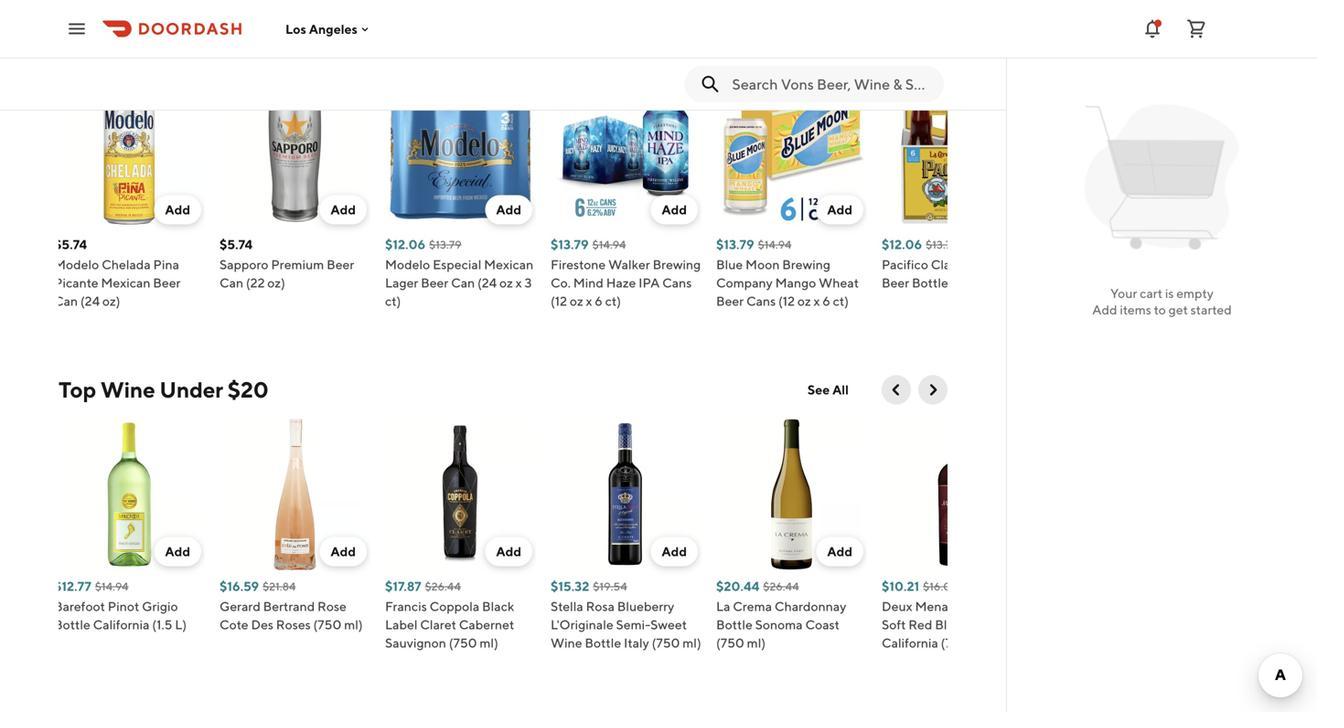 Task type: describe. For each thing, give the bounding box(es) containing it.
la
[[717, 599, 731, 614]]

crema
[[733, 599, 772, 614]]

mind
[[574, 275, 604, 291]]

ct) inside $13.79 $14.94 blue moon brewing company mango wheat beer cans (12 oz x 6 ct)
[[833, 294, 849, 309]]

stella rosa blueberry l'originale semi-sweet wine bottle italy (750 ml) image
[[551, 420, 702, 571]]

gerard
[[220, 599, 261, 614]]

$20.44
[[717, 579, 760, 594]]

add for $15.32 $19.54 stella rosa blueberry l'originale semi-sweet wine bottle italy (750 ml)
[[662, 544, 687, 560]]

top for top beer under $15
[[59, 35, 96, 61]]

francis
[[385, 599, 427, 614]]

company
[[717, 275, 773, 291]]

add for $12.77 $14.94 barefoot pinot grigio bottle california (1.5 l)
[[165, 544, 190, 560]]

california inside $10.21 $16.09 deux menage a trois silk soft red blend bottle california (750 ml)
[[882, 636, 939, 651]]

modelo inside $5.74 modelo chelada pina picante mexican beer can (24 oz)
[[54, 257, 99, 272]]

bertrand
[[263, 599, 315, 614]]

get
[[1169, 302, 1189, 318]]

see all link
[[797, 376, 860, 405]]

$16.09
[[923, 581, 958, 593]]

under for $20
[[160, 377, 223, 403]]

ct) inside $12.06 $13.79 modelo especial mexican lager beer can (24 oz x 3 ct)
[[385, 294, 401, 309]]

barefoot
[[54, 599, 105, 614]]

blueberry
[[617, 599, 675, 614]]

a
[[966, 599, 973, 614]]

des
[[251, 618, 274, 633]]

empty
[[1177, 286, 1214, 301]]

beer right open menu icon on the left top
[[101, 35, 148, 61]]

especial
[[433, 257, 482, 272]]

under for $15
[[153, 35, 216, 61]]

(12 inside $12.06 $13.79 pacifico clara mexican beer bottles (12 oz x 6 ct)
[[957, 275, 973, 291]]

la crema chardonnay bottle sonoma coast (750 ml) image
[[717, 420, 867, 571]]

can for modelo chelada pina picante mexican beer can (24 oz)
[[54, 294, 78, 309]]

wheat
[[819, 275, 859, 291]]

6 for firestone walker brewing co. mind haze ipa cans (12 oz x 6 ct)
[[595, 294, 603, 309]]

claret
[[420, 618, 457, 633]]

$19.54
[[593, 581, 628, 593]]

soft
[[882, 618, 906, 633]]

oz inside $12.06 $13.79 modelo especial mexican lager beer can (24 oz x 3 ct)
[[500, 275, 513, 291]]

$12.06 for modelo especial mexican lager beer can (24 oz x 3 ct)
[[385, 237, 426, 252]]

top beer under $15
[[59, 35, 256, 61]]

bottles
[[912, 275, 954, 291]]

(750 inside $15.32 $19.54 stella rosa blueberry l'originale semi-sweet wine bottle italy (750 ml)
[[652, 636, 680, 651]]

$13.79 inside $13.79 $14.94 blue moon brewing company mango wheat beer cans (12 oz x 6 ct)
[[717, 237, 755, 252]]

sonoma
[[756, 618, 803, 633]]

modelo inside $12.06 $13.79 modelo especial mexican lager beer can (24 oz x 3 ct)
[[385, 257, 430, 272]]

(750 inside $16.59 $21.84 gerard bertrand rose cote des roses (750 ml)
[[313, 618, 342, 633]]

$12.06 $13.79 modelo especial mexican lager beer can (24 oz x 3 ct)
[[385, 237, 534, 309]]

$15.32
[[551, 579, 590, 594]]

deux
[[882, 599, 913, 614]]

trois
[[975, 599, 1003, 614]]

modelo chelada pina picante mexican beer can (24 oz) image
[[54, 77, 205, 228]]

mexican for oz
[[484, 257, 534, 272]]

6 inside $12.06 $13.79 pacifico clara mexican beer bottles (12 oz x 6 ct)
[[1001, 275, 1009, 291]]

blend
[[935, 618, 970, 633]]

$10.21
[[882, 579, 920, 594]]

silk
[[1005, 599, 1026, 614]]

6 for blue moon brewing company mango wheat beer cans (12 oz x 6 ct)
[[823, 294, 831, 309]]

grigio
[[142, 599, 178, 614]]

add inside your cart is empty add items to get started
[[1093, 302, 1118, 318]]

$14.94 for moon
[[758, 238, 792, 251]]

empty retail cart image
[[1077, 92, 1249, 264]]

x inside the '$13.79 $14.94 firestone walker brewing co. mind haze ipa cans (12 oz x 6 ct)'
[[586, 294, 593, 309]]

$26.44 for crema
[[763, 581, 799, 593]]

$13.79 inside $12.06 $13.79 modelo especial mexican lager beer can (24 oz x 3 ct)
[[429, 238, 462, 251]]

$12.77 $14.94 barefoot pinot grigio bottle california (1.5 l)
[[54, 579, 187, 633]]

see
[[808, 383, 830, 398]]

francis coppola black label claret cabernet sauvignon (750 ml) image
[[385, 420, 536, 571]]

(12 for blue moon brewing company mango wheat beer cans (12 oz x 6 ct)
[[779, 294, 795, 309]]

to
[[1154, 302, 1167, 318]]

$12.06 for pacifico clara mexican beer bottles (12 oz x 6 ct)
[[882, 237, 923, 252]]

$16.59 $21.84 gerard bertrand rose cote des roses (750 ml)
[[220, 579, 363, 633]]

x inside $13.79 $14.94 blue moon brewing company mango wheat beer cans (12 oz x 6 ct)
[[814, 294, 820, 309]]

brewing for walker
[[653, 257, 701, 272]]

wine inside top wine under $20 link
[[101, 377, 155, 403]]

walker
[[609, 257, 650, 272]]

cans for beer
[[747, 294, 776, 309]]

top wine under $20
[[59, 377, 269, 403]]

l'originale
[[551, 618, 614, 633]]

blue
[[717, 257, 743, 272]]

gerard bertrand rose cote des roses (750 ml) image
[[220, 420, 371, 571]]

$13.79 $14.94 blue moon brewing company mango wheat beer cans (12 oz x 6 ct)
[[717, 237, 859, 309]]

items
[[1120, 302, 1152, 318]]

beer inside $5.74 modelo chelada pina picante mexican beer can (24 oz)
[[153, 275, 181, 291]]

$20.44 $26.44 la crema chardonnay bottle sonoma coast (750 ml)
[[717, 579, 847, 651]]

bottle inside $15.32 $19.54 stella rosa blueberry l'originale semi-sweet wine bottle italy (750 ml)
[[585, 636, 622, 651]]

add for $13.79 $14.94 blue moon brewing company mango wheat beer cans (12 oz x 6 ct)
[[828, 202, 853, 217]]

mexican for x
[[965, 257, 1014, 272]]

(750 inside $17.87 $26.44 francis coppola black label claret cabernet sauvignon (750 ml)
[[449, 636, 477, 651]]

los angeles button
[[286, 21, 372, 36]]

add for $12.06 $13.79 modelo especial mexican lager beer can (24 oz x 3 ct)
[[496, 202, 522, 217]]

blue moon brewing company mango wheat beer cans (12 oz x 6 ct) image
[[717, 77, 867, 228]]

coast
[[806, 618, 840, 633]]

your
[[1111, 286, 1138, 301]]

l)
[[175, 618, 187, 633]]

beer inside $5.74 sapporo premium beer can (22 oz)
[[327, 257, 354, 272]]

3
[[525, 275, 532, 291]]

roses
[[276, 618, 311, 633]]

$10.21 $16.09 deux menage a trois silk soft red blend bottle california (750 ml)
[[882, 579, 1026, 651]]

all
[[833, 383, 849, 398]]

co.
[[551, 275, 571, 291]]

$16.59
[[220, 579, 259, 594]]

top wine under $20 link
[[59, 376, 269, 405]]

$15
[[221, 35, 256, 61]]

red
[[909, 618, 933, 633]]

modelo especial mexican lager beer can (24 oz x 3 ct) image
[[385, 77, 536, 228]]

ct) inside $12.06 $13.79 pacifico clara mexican beer bottles (12 oz x 6 ct)
[[1011, 275, 1027, 291]]

can for modelo especial mexican lager beer can (24 oz x 3 ct)
[[451, 275, 475, 291]]

$15.32 $19.54 stella rosa blueberry l'originale semi-sweet wine bottle italy (750 ml)
[[551, 579, 702, 651]]

ml) inside $10.21 $16.09 deux menage a trois silk soft red blend bottle california (750 ml)
[[972, 636, 991, 651]]

firestone
[[551, 257, 606, 272]]

angeles
[[309, 21, 358, 36]]

ml) inside $15.32 $19.54 stella rosa blueberry l'originale semi-sweet wine bottle italy (750 ml)
[[683, 636, 702, 651]]

started
[[1191, 302, 1232, 318]]

(24 for picante
[[80, 294, 100, 309]]

(22
[[246, 275, 265, 291]]

add for $13.79 $14.94 firestone walker brewing co. mind haze ipa cans (12 oz x 6 ct)
[[662, 202, 687, 217]]

$14.94 for pinot
[[95, 581, 129, 593]]



Task type: locate. For each thing, give the bounding box(es) containing it.
cans right ipa
[[663, 275, 692, 291]]

2 horizontal spatial (12
[[957, 275, 973, 291]]

x down mango
[[814, 294, 820, 309]]

bottle down barefoot in the bottom of the page
[[54, 618, 90, 633]]

ct) inside the '$13.79 $14.94 firestone walker brewing co. mind haze ipa cans (12 oz x 6 ct)'
[[605, 294, 621, 309]]

0 vertical spatial oz)
[[267, 275, 285, 291]]

lager
[[385, 275, 418, 291]]

$14.94 inside the '$13.79 $14.94 firestone walker brewing co. mind haze ipa cans (12 oz x 6 ct)'
[[593, 238, 626, 251]]

2 horizontal spatial $14.94
[[758, 238, 792, 251]]

is
[[1166, 286, 1174, 301]]

cans inside the '$13.79 $14.94 firestone walker brewing co. mind haze ipa cans (12 oz x 6 ct)'
[[663, 275, 692, 291]]

1 modelo from the left
[[54, 257, 99, 272]]

0 horizontal spatial $12.06
[[385, 237, 426, 252]]

$5.74 sapporo premium beer can (22 oz)
[[220, 237, 354, 291]]

$14.94 for walker
[[593, 238, 626, 251]]

1 $5.74 from the left
[[54, 237, 87, 252]]

$13.79 up the firestone
[[551, 237, 589, 252]]

$26.44 up coppola
[[425, 581, 461, 593]]

$13.79 $14.94 firestone walker brewing co. mind haze ipa cans (12 oz x 6 ct)
[[551, 237, 701, 309]]

$26.44 up crema
[[763, 581, 799, 593]]

$13.79 inside $12.06 $13.79 pacifico clara mexican beer bottles (12 oz x 6 ct)
[[926, 238, 959, 251]]

0 vertical spatial (24
[[478, 275, 497, 291]]

0 items, open order cart image
[[1186, 18, 1208, 40]]

1 vertical spatial cans
[[747, 294, 776, 309]]

oz left 3
[[500, 275, 513, 291]]

$17.87 $26.44 francis coppola black label claret cabernet sauvignon (750 ml)
[[385, 579, 515, 651]]

brewing up ipa
[[653, 257, 701, 272]]

ct) down wheat
[[833, 294, 849, 309]]

0 horizontal spatial oz)
[[102, 294, 120, 309]]

beer
[[101, 35, 148, 61], [327, 257, 354, 272], [153, 275, 181, 291], [421, 275, 449, 291], [882, 275, 910, 291], [717, 294, 744, 309]]

moon
[[746, 257, 780, 272]]

1 horizontal spatial cans
[[747, 294, 776, 309]]

1 horizontal spatial can
[[220, 275, 244, 291]]

$14.94
[[593, 238, 626, 251], [758, 238, 792, 251], [95, 581, 129, 593]]

beer down company
[[717, 294, 744, 309]]

cabernet
[[459, 618, 515, 633]]

0 vertical spatial top
[[59, 35, 96, 61]]

(750 down cabernet
[[449, 636, 477, 651]]

pacifico
[[882, 257, 929, 272]]

(750
[[313, 618, 342, 633], [449, 636, 477, 651], [652, 636, 680, 651], [717, 636, 745, 651], [941, 636, 970, 651]]

2 $5.74 from the left
[[220, 237, 253, 252]]

ml) down rose
[[344, 618, 363, 633]]

mexican inside $12.06 $13.79 modelo especial mexican lager beer can (24 oz x 3 ct)
[[484, 257, 534, 272]]

brewing for moon
[[783, 257, 831, 272]]

(24 down "picante"
[[80, 294, 100, 309]]

chelada
[[102, 257, 151, 272]]

$13.79 up 'clara'
[[926, 238, 959, 251]]

add
[[165, 202, 190, 217], [331, 202, 356, 217], [496, 202, 522, 217], [662, 202, 687, 217], [828, 202, 853, 217], [1093, 302, 1118, 318], [165, 544, 190, 560], [331, 544, 356, 560], [496, 544, 522, 560], [662, 544, 687, 560], [828, 544, 853, 560]]

beer inside $13.79 $14.94 blue moon brewing company mango wheat beer cans (12 oz x 6 ct)
[[717, 294, 744, 309]]

italy
[[624, 636, 650, 651]]

1 horizontal spatial $26.44
[[763, 581, 799, 593]]

$13.79 up the especial
[[429, 238, 462, 251]]

add for $5.74 modelo chelada pina picante mexican beer can (24 oz)
[[165, 202, 190, 217]]

oz down mind
[[570, 294, 584, 309]]

premium
[[271, 257, 324, 272]]

menage
[[916, 599, 963, 614]]

los angeles
[[286, 21, 358, 36]]

notification bell image
[[1142, 18, 1164, 40]]

x
[[516, 275, 522, 291], [992, 275, 999, 291], [586, 294, 593, 309], [814, 294, 820, 309]]

$26.44 inside $20.44 $26.44 la crema chardonnay bottle sonoma coast (750 ml)
[[763, 581, 799, 593]]

$14.94 inside the $12.77 $14.94 barefoot pinot grigio bottle california (1.5 l)
[[95, 581, 129, 593]]

oz right bottles
[[976, 275, 990, 291]]

0 vertical spatial wine
[[101, 377, 155, 403]]

$21.84
[[263, 581, 296, 593]]

modelo up "picante"
[[54, 257, 99, 272]]

2 top from the top
[[59, 377, 96, 403]]

add up rose
[[331, 544, 356, 560]]

1 vertical spatial oz)
[[102, 294, 120, 309]]

$5.74 for $5.74 sapporo premium beer can (22 oz)
[[220, 237, 253, 252]]

(24 down the especial
[[478, 275, 497, 291]]

$26.44 for coppola
[[425, 581, 461, 593]]

pinot
[[108, 599, 139, 614]]

add up $12.06 $13.79 modelo especial mexican lager beer can (24 oz x 3 ct)
[[496, 202, 522, 217]]

0 horizontal spatial california
[[93, 618, 150, 633]]

add for $17.87 $26.44 francis coppola black label claret cabernet sauvignon (750 ml)
[[496, 544, 522, 560]]

$12.06 up lager
[[385, 237, 426, 252]]

1 $26.44 from the left
[[425, 581, 461, 593]]

oz
[[500, 275, 513, 291], [976, 275, 990, 291], [570, 294, 584, 309], [798, 294, 811, 309]]

can down "picante"
[[54, 294, 78, 309]]

bottle
[[54, 618, 90, 633], [717, 618, 753, 633], [973, 618, 1009, 633], [585, 636, 622, 651]]

modelo up lager
[[385, 257, 430, 272]]

0 horizontal spatial $5.74
[[54, 237, 87, 252]]

bottle down trois
[[973, 618, 1009, 633]]

wine inside $15.32 $19.54 stella rosa blueberry l'originale semi-sweet wine bottle italy (750 ml)
[[551, 636, 583, 651]]

add up chardonnay
[[828, 544, 853, 560]]

0 horizontal spatial can
[[54, 294, 78, 309]]

chardonnay
[[775, 599, 847, 614]]

$14.94 inside $13.79 $14.94 blue moon brewing company mango wheat beer cans (12 oz x 6 ct)
[[758, 238, 792, 251]]

top beer under $15 link
[[59, 33, 256, 63]]

california down pinot
[[93, 618, 150, 633]]

sapporo premium beer can (22 oz) image
[[220, 77, 371, 228]]

next button of carousel image
[[924, 381, 943, 399]]

0 vertical spatial cans
[[663, 275, 692, 291]]

0 horizontal spatial 6
[[595, 294, 603, 309]]

top for top wine under $20
[[59, 377, 96, 403]]

$26.44
[[425, 581, 461, 593], [763, 581, 799, 593]]

stella
[[551, 599, 584, 614]]

$13.79 inside the '$13.79 $14.94 firestone walker brewing co. mind haze ipa cans (12 oz x 6 ct)'
[[551, 237, 589, 252]]

(24
[[478, 275, 497, 291], [80, 294, 100, 309]]

semi-
[[616, 618, 651, 633]]

0 horizontal spatial $26.44
[[425, 581, 461, 593]]

wine
[[101, 377, 155, 403], [551, 636, 583, 651]]

oz inside the '$13.79 $14.94 firestone walker brewing co. mind haze ipa cans (12 oz x 6 ct)'
[[570, 294, 584, 309]]

0 horizontal spatial wine
[[101, 377, 155, 403]]

$5.74
[[54, 237, 87, 252], [220, 237, 253, 252]]

(750 inside $10.21 $16.09 deux menage a trois silk soft red blend bottle california (750 ml)
[[941, 636, 970, 651]]

x inside $12.06 $13.79 modelo especial mexican lager beer can (24 oz x 3 ct)
[[516, 275, 522, 291]]

los
[[286, 21, 306, 36]]

sweet
[[651, 618, 687, 633]]

can inside $5.74 modelo chelada pina picante mexican beer can (24 oz)
[[54, 294, 78, 309]]

under
[[153, 35, 216, 61], [160, 377, 223, 403]]

$5.74 up "picante"
[[54, 237, 87, 252]]

(750 down sweet on the bottom
[[652, 636, 680, 651]]

brewing
[[653, 257, 701, 272], [783, 257, 831, 272]]

$13.79 up blue
[[717, 237, 755, 252]]

$12.06 inside $12.06 $13.79 pacifico clara mexican beer bottles (12 oz x 6 ct)
[[882, 237, 923, 252]]

$12.77
[[54, 579, 91, 594]]

add up pina
[[165, 202, 190, 217]]

cans inside $13.79 $14.94 blue moon brewing company mango wheat beer cans (12 oz x 6 ct)
[[747, 294, 776, 309]]

2 $26.44 from the left
[[763, 581, 799, 593]]

mexican
[[484, 257, 534, 272], [965, 257, 1014, 272], [101, 275, 151, 291]]

firestone walker brewing co. mind haze ipa cans (12 oz x 6 ct) image
[[551, 77, 702, 228]]

x right bottles
[[992, 275, 999, 291]]

2 horizontal spatial mexican
[[965, 257, 1014, 272]]

ml) down trois
[[972, 636, 991, 651]]

bottle inside $20.44 $26.44 la crema chardonnay bottle sonoma coast (750 ml)
[[717, 618, 753, 633]]

brewing up mango
[[783, 257, 831, 272]]

2 $12.06 from the left
[[882, 237, 923, 252]]

brewing inside $13.79 $14.94 blue moon brewing company mango wheat beer cans (12 oz x 6 ct)
[[783, 257, 831, 272]]

x down mind
[[586, 294, 593, 309]]

$12.06 inside $12.06 $13.79 modelo especial mexican lager beer can (24 oz x 3 ct)
[[385, 237, 426, 252]]

ct) right bottles
[[1011, 275, 1027, 291]]

$12.06 up pacifico
[[882, 237, 923, 252]]

(12 down co.
[[551, 294, 567, 309]]

ct) down lager
[[385, 294, 401, 309]]

1 vertical spatial under
[[160, 377, 223, 403]]

$5.74 for $5.74 modelo chelada pina picante mexican beer can (24 oz)
[[54, 237, 87, 252]]

add for $16.59 $21.84 gerard bertrand rose cote des roses (750 ml)
[[331, 544, 356, 560]]

(24 for mexican
[[478, 275, 497, 291]]

0 horizontal spatial brewing
[[653, 257, 701, 272]]

cans down company
[[747, 294, 776, 309]]

rosa
[[586, 599, 615, 614]]

6 down mind
[[595, 294, 603, 309]]

ml) down sweet on the bottom
[[683, 636, 702, 651]]

beer inside $12.06 $13.79 pacifico clara mexican beer bottles (12 oz x 6 ct)
[[882, 275, 910, 291]]

$20
[[228, 377, 269, 403]]

haze
[[606, 275, 636, 291]]

coppola
[[430, 599, 480, 614]]

mexican inside $5.74 modelo chelada pina picante mexican beer can (24 oz)
[[101, 275, 151, 291]]

mexican right 'clara'
[[965, 257, 1014, 272]]

can inside $12.06 $13.79 modelo especial mexican lager beer can (24 oz x 3 ct)
[[451, 275, 475, 291]]

0 horizontal spatial (12
[[551, 294, 567, 309]]

(12 down mango
[[779, 294, 795, 309]]

mexican down chelada
[[101, 275, 151, 291]]

$5.74 modelo chelada pina picante mexican beer can (24 oz)
[[54, 237, 181, 309]]

(750 down rose
[[313, 618, 342, 633]]

ml) inside $20.44 $26.44 la crema chardonnay bottle sonoma coast (750 ml)
[[747, 636, 766, 651]]

bottle inside the $12.77 $14.94 barefoot pinot grigio bottle california (1.5 l)
[[54, 618, 90, 633]]

open menu image
[[66, 18, 88, 40]]

1 vertical spatial (24
[[80, 294, 100, 309]]

clara
[[931, 257, 962, 272]]

oz) down chelada
[[102, 294, 120, 309]]

mexican up 3
[[484, 257, 534, 272]]

6 right bottles
[[1001, 275, 1009, 291]]

$26.44 inside $17.87 $26.44 francis coppola black label claret cabernet sauvignon (750 ml)
[[425, 581, 461, 593]]

add up the '$13.79 $14.94 firestone walker brewing co. mind haze ipa cans (12 oz x 6 ct)'
[[662, 202, 687, 217]]

california down red
[[882, 636, 939, 651]]

1 vertical spatial california
[[882, 636, 939, 651]]

0 vertical spatial under
[[153, 35, 216, 61]]

bottle down l'originale
[[585, 636, 622, 651]]

cart
[[1140, 286, 1163, 301]]

ml) inside $16.59 $21.84 gerard bertrand rose cote des roses (750 ml)
[[344, 618, 363, 633]]

(1.5
[[152, 618, 172, 633]]

oz) inside $5.74 modelo chelada pina picante mexican beer can (24 oz)
[[102, 294, 120, 309]]

1 brewing from the left
[[653, 257, 701, 272]]

cans for ipa
[[663, 275, 692, 291]]

Search Vons Beer, Wine & Spirits search field
[[732, 74, 930, 94]]

(12 down 'clara'
[[957, 275, 973, 291]]

add up black
[[496, 544, 522, 560]]

6 down wheat
[[823, 294, 831, 309]]

(24 inside $5.74 modelo chelada pina picante mexican beer can (24 oz)
[[80, 294, 100, 309]]

oz inside $13.79 $14.94 blue moon brewing company mango wheat beer cans (12 oz x 6 ct)
[[798, 294, 811, 309]]

rose
[[318, 599, 347, 614]]

california inside the $12.77 $14.94 barefoot pinot grigio bottle california (1.5 l)
[[93, 618, 150, 633]]

2 modelo from the left
[[385, 257, 430, 272]]

$14.94 up walker
[[593, 238, 626, 251]]

1 vertical spatial wine
[[551, 636, 583, 651]]

6
[[1001, 275, 1009, 291], [595, 294, 603, 309], [823, 294, 831, 309]]

beer down the especial
[[421, 275, 449, 291]]

1 horizontal spatial mexican
[[484, 257, 534, 272]]

$14.94 up pinot
[[95, 581, 129, 593]]

$5.74 inside $5.74 sapporo premium beer can (22 oz)
[[220, 237, 253, 252]]

1 top from the top
[[59, 35, 96, 61]]

barefoot pinot grigio bottle california (1.5 l) image
[[54, 420, 205, 571]]

mango
[[776, 275, 817, 291]]

oz) inside $5.74 sapporo premium beer can (22 oz)
[[267, 275, 285, 291]]

ml) inside $17.87 $26.44 francis coppola black label claret cabernet sauvignon (750 ml)
[[480, 636, 499, 651]]

your cart is empty add items to get started
[[1093, 286, 1232, 318]]

under left $15
[[153, 35, 216, 61]]

sapporo
[[220, 257, 269, 272]]

$5.74 up sapporo at the left top of page
[[220, 237, 253, 252]]

1 horizontal spatial oz)
[[267, 275, 285, 291]]

2 horizontal spatial 6
[[1001, 275, 1009, 291]]

1 vertical spatial top
[[59, 377, 96, 403]]

(750 down la
[[717, 636, 745, 651]]

beer right premium
[[327, 257, 354, 272]]

0 horizontal spatial modelo
[[54, 257, 99, 272]]

$5.74 inside $5.74 modelo chelada pina picante mexican beer can (24 oz)
[[54, 237, 87, 252]]

add up blueberry
[[662, 544, 687, 560]]

1 horizontal spatial 6
[[823, 294, 831, 309]]

can
[[220, 275, 244, 291], [451, 275, 475, 291], [54, 294, 78, 309]]

(24 inside $12.06 $13.79 modelo especial mexican lager beer can (24 oz x 3 ct)
[[478, 275, 497, 291]]

black
[[482, 599, 515, 614]]

1 horizontal spatial $12.06
[[882, 237, 923, 252]]

x left 3
[[516, 275, 522, 291]]

ipa
[[639, 275, 660, 291]]

$13.79
[[551, 237, 589, 252], [717, 237, 755, 252], [429, 238, 462, 251], [926, 238, 959, 251]]

previous button of carousel image
[[888, 381, 906, 399]]

1 horizontal spatial (24
[[478, 275, 497, 291]]

add up wheat
[[828, 202, 853, 217]]

(12 inside the '$13.79 $14.94 firestone walker brewing co. mind haze ipa cans (12 oz x 6 ct)'
[[551, 294, 567, 309]]

under left the $20
[[160, 377, 223, 403]]

add up $5.74 sapporo premium beer can (22 oz)
[[331, 202, 356, 217]]

oz) right "(22"
[[267, 275, 285, 291]]

add down your
[[1093, 302, 1118, 318]]

beer inside $12.06 $13.79 modelo especial mexican lager beer can (24 oz x 3 ct)
[[421, 275, 449, 291]]

california
[[93, 618, 150, 633], [882, 636, 939, 651]]

oz down mango
[[798, 294, 811, 309]]

beer down pina
[[153, 275, 181, 291]]

ct) down "haze" at the left
[[605, 294, 621, 309]]

1 horizontal spatial $14.94
[[593, 238, 626, 251]]

1 horizontal spatial modelo
[[385, 257, 430, 272]]

0 vertical spatial california
[[93, 618, 150, 633]]

(12
[[957, 275, 973, 291], [551, 294, 567, 309], [779, 294, 795, 309]]

ml) down cabernet
[[480, 636, 499, 651]]

1 horizontal spatial california
[[882, 636, 939, 651]]

oz inside $12.06 $13.79 pacifico clara mexican beer bottles (12 oz x 6 ct)
[[976, 275, 990, 291]]

$14.94 up moon
[[758, 238, 792, 251]]

add for $5.74 sapporo premium beer can (22 oz)
[[331, 202, 356, 217]]

brewing inside the '$13.79 $14.94 firestone walker brewing co. mind haze ipa cans (12 oz x 6 ct)'
[[653, 257, 701, 272]]

0 horizontal spatial mexican
[[101, 275, 151, 291]]

mexican inside $12.06 $13.79 pacifico clara mexican beer bottles (12 oz x 6 ct)
[[965, 257, 1014, 272]]

1 horizontal spatial $5.74
[[220, 237, 253, 252]]

top inside top wine under $20 link
[[59, 377, 96, 403]]

(750 inside $20.44 $26.44 la crema chardonnay bottle sonoma coast (750 ml)
[[717, 636, 745, 651]]

(12 for firestone walker brewing co. mind haze ipa cans (12 oz x 6 ct)
[[551, 294, 567, 309]]

bottle down la
[[717, 618, 753, 633]]

0 horizontal spatial cans
[[663, 275, 692, 291]]

0 horizontal spatial (24
[[80, 294, 100, 309]]

cote
[[220, 618, 249, 633]]

1 $12.06 from the left
[[385, 237, 426, 252]]

1 horizontal spatial wine
[[551, 636, 583, 651]]

beer down pacifico
[[882, 275, 910, 291]]

x inside $12.06 $13.79 pacifico clara mexican beer bottles (12 oz x 6 ct)
[[992, 275, 999, 291]]

2 horizontal spatial can
[[451, 275, 475, 291]]

can down the especial
[[451, 275, 475, 291]]

(12 inside $13.79 $14.94 blue moon brewing company mango wheat beer cans (12 oz x 6 ct)
[[779, 294, 795, 309]]

$17.87
[[385, 579, 422, 594]]

can inside $5.74 sapporo premium beer can (22 oz)
[[220, 275, 244, 291]]

(750 down blend
[[941, 636, 970, 651]]

1 horizontal spatial brewing
[[783, 257, 831, 272]]

$12.06 $13.79 pacifico clara mexican beer bottles (12 oz x 6 ct)
[[882, 237, 1027, 291]]

cans
[[663, 275, 692, 291], [747, 294, 776, 309]]

can down sapporo at the left top of page
[[220, 275, 244, 291]]

6 inside $13.79 $14.94 blue moon brewing company mango wheat beer cans (12 oz x 6 ct)
[[823, 294, 831, 309]]

6 inside the '$13.79 $14.94 firestone walker brewing co. mind haze ipa cans (12 oz x 6 ct)'
[[595, 294, 603, 309]]

add up 'grigio' on the bottom left
[[165, 544, 190, 560]]

see all
[[808, 383, 849, 398]]

1 horizontal spatial (12
[[779, 294, 795, 309]]

0 horizontal spatial $14.94
[[95, 581, 129, 593]]

add for $20.44 $26.44 la crema chardonnay bottle sonoma coast (750 ml)
[[828, 544, 853, 560]]

ml) down sonoma on the bottom right of page
[[747, 636, 766, 651]]

bottle inside $10.21 $16.09 deux menage a trois silk soft red blend bottle california (750 ml)
[[973, 618, 1009, 633]]

picante
[[54, 275, 98, 291]]

label
[[385, 618, 418, 633]]

pina
[[153, 257, 179, 272]]

sauvignon
[[385, 636, 446, 651]]

2 brewing from the left
[[783, 257, 831, 272]]



Task type: vqa. For each thing, say whether or not it's contained in the screenshot.
1st pm from the left
no



